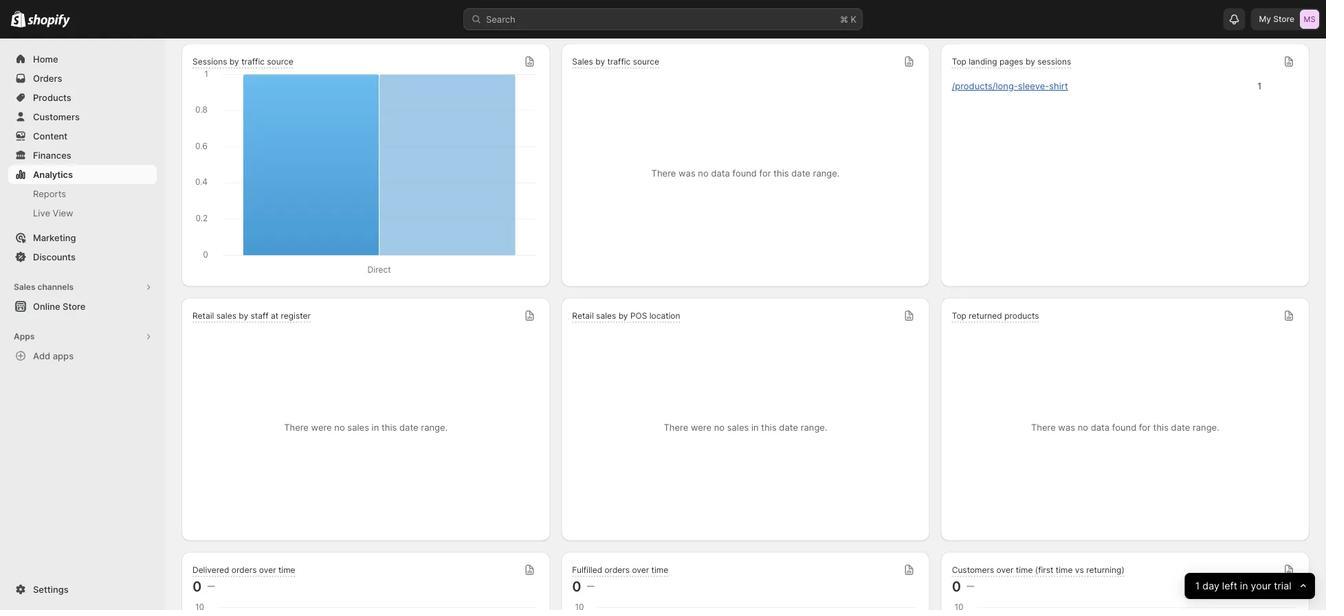 Task type: locate. For each thing, give the bounding box(es) containing it.
0 vertical spatial customers
[[33, 111, 80, 122]]

your
[[1252, 581, 1272, 593]]

live
[[33, 208, 50, 218]]

products link
[[8, 88, 157, 107]]

traffic for sales
[[608, 57, 631, 67]]

1 horizontal spatial were
[[691, 423, 712, 433]]

1 horizontal spatial data
[[1091, 423, 1110, 433]]

3 0 from the left
[[952, 578, 962, 595]]

0 vertical spatial 1
[[1258, 81, 1262, 91]]

at
[[271, 311, 279, 321]]

customers over time (first time vs returning)
[[952, 566, 1125, 575]]

1 horizontal spatial was
[[1059, 423, 1076, 433]]

top landing pages by sessions button
[[952, 56, 1072, 69]]

1
[[1258, 81, 1262, 91], [1196, 581, 1200, 593]]

1 vertical spatial there was no data found for this date range.
[[1032, 423, 1220, 433]]

0 vertical spatial for
[[760, 168, 771, 179]]

home
[[33, 54, 58, 64]]

over right delivered
[[259, 566, 276, 575]]

1 source from the left
[[267, 57, 293, 67]]

was for top returned products
[[1059, 423, 1076, 433]]

orders inside dropdown button
[[605, 566, 630, 575]]

by
[[230, 57, 239, 67], [596, 57, 605, 67], [1026, 57, 1036, 67], [239, 311, 248, 321], [619, 311, 628, 321]]

1 down my
[[1258, 81, 1262, 91]]

customers inside dropdown button
[[952, 566, 995, 575]]

top left the returned at the right of the page
[[952, 311, 967, 321]]

0 vertical spatial there was no data found for this date range.
[[652, 168, 840, 179]]

settings
[[33, 585, 69, 595]]

pages
[[1000, 57, 1024, 67]]

0 horizontal spatial orders
[[232, 566, 257, 575]]

there was no data found for this date range.
[[652, 168, 840, 179], [1032, 423, 1220, 433]]

online store button
[[0, 297, 165, 316]]

in inside dropdown button
[[1241, 581, 1249, 593]]

retail inside dropdown button
[[572, 311, 594, 321]]

3 time from the left
[[1016, 566, 1033, 575]]

there were no sales in this date range. for retail sales by pos location
[[664, 423, 828, 433]]

2 0 from the left
[[572, 578, 582, 595]]

0 horizontal spatial for
[[760, 168, 771, 179]]

0 horizontal spatial in
[[372, 423, 379, 433]]

sales for sales channels
[[14, 282, 35, 292]]

there for pos
[[664, 423, 689, 433]]

1 vertical spatial top
[[952, 311, 967, 321]]

delivered
[[193, 566, 229, 575]]

1 horizontal spatial there was no data found for this date range.
[[1032, 423, 1220, 433]]

1 for 1 day left in your trial
[[1196, 581, 1200, 593]]

0 horizontal spatial sales
[[14, 282, 35, 292]]

sales
[[572, 57, 593, 67], [14, 282, 35, 292]]

time inside 'dropdown button'
[[279, 566, 295, 575]]

sessions by traffic source
[[193, 57, 293, 67]]

1 horizontal spatial for
[[1140, 423, 1151, 433]]

2 retail from the left
[[572, 311, 594, 321]]

1 horizontal spatial there were no sales in this date range.
[[664, 423, 828, 433]]

1 horizontal spatial 0
[[572, 578, 582, 595]]

0 horizontal spatial 0
[[193, 578, 202, 595]]

found for sales by traffic source
[[733, 168, 757, 179]]

1 there were no sales in this date range. from the left
[[284, 423, 448, 433]]

shirt
[[1050, 81, 1069, 91]]

in for retail sales by staff at register
[[372, 423, 379, 433]]

0 horizontal spatial retail
[[193, 311, 214, 321]]

sales channels button
[[8, 278, 157, 297]]

data for sales by traffic source
[[711, 168, 730, 179]]

no change image
[[587, 582, 595, 593]]

channels
[[37, 282, 74, 292]]

1 horizontal spatial in
[[752, 423, 759, 433]]

my store
[[1260, 14, 1295, 24]]

shopify image
[[11, 11, 26, 27], [28, 14, 70, 28]]

over inside 'dropdown button'
[[259, 566, 276, 575]]

over
[[259, 566, 276, 575], [632, 566, 649, 575], [997, 566, 1014, 575]]

2 top from the top
[[952, 311, 967, 321]]

1 traffic from the left
[[241, 57, 265, 67]]

finances link
[[8, 146, 157, 165]]

1 horizontal spatial store
[[1274, 14, 1295, 24]]

1 top from the top
[[952, 57, 967, 67]]

2 were from the left
[[691, 423, 712, 433]]

1 horizontal spatial no change image
[[967, 582, 975, 593]]

there were no sales in this date range.
[[284, 423, 448, 433], [664, 423, 828, 433]]

0 vertical spatial store
[[1274, 14, 1295, 24]]

for for top returned products
[[1140, 423, 1151, 433]]

1 horizontal spatial customers
[[952, 566, 995, 575]]

1 vertical spatial sales
[[14, 282, 35, 292]]

no for pos
[[714, 423, 725, 433]]

orders right fulfilled
[[605, 566, 630, 575]]

1 vertical spatial customers
[[952, 566, 995, 575]]

found for top returned products
[[1113, 423, 1137, 433]]

fulfilled
[[572, 566, 603, 575]]

0 vertical spatial was
[[679, 168, 696, 179]]

retail inside "dropdown button"
[[193, 311, 214, 321]]

0 horizontal spatial there were no sales in this date range.
[[284, 423, 448, 433]]

retail left the staff
[[193, 311, 214, 321]]

no
[[698, 168, 709, 179], [334, 423, 345, 433], [714, 423, 725, 433], [1078, 423, 1089, 433]]

orders right delivered
[[232, 566, 257, 575]]

1 horizontal spatial over
[[632, 566, 649, 575]]

store
[[1274, 14, 1295, 24], [63, 301, 86, 312]]

retail
[[193, 311, 214, 321], [572, 311, 594, 321]]

orders
[[232, 566, 257, 575], [605, 566, 630, 575]]

store down "sales channels" button
[[63, 301, 86, 312]]

1 time from the left
[[279, 566, 295, 575]]

view
[[53, 208, 73, 218]]

(first
[[1036, 566, 1054, 575]]

1 vertical spatial 1
[[1196, 581, 1200, 593]]

was
[[679, 168, 696, 179], [1059, 423, 1076, 433]]

this
[[774, 168, 789, 179], [382, 423, 397, 433], [762, 423, 777, 433], [1154, 423, 1169, 433]]

1 horizontal spatial 1
[[1258, 81, 1262, 91]]

0 for fulfilled orders over time
[[572, 578, 582, 595]]

0 horizontal spatial data
[[711, 168, 730, 179]]

date
[[792, 168, 811, 179], [400, 423, 419, 433], [779, 423, 798, 433], [1172, 423, 1191, 433]]

by inside sales by traffic source dropdown button
[[596, 57, 605, 67]]

0 vertical spatial data
[[711, 168, 730, 179]]

retail sales by pos location button
[[572, 311, 681, 323]]

0 horizontal spatial customers
[[33, 111, 80, 122]]

1 horizontal spatial source
[[633, 57, 660, 67]]

1 vertical spatial was
[[1059, 423, 1076, 433]]

sales
[[217, 311, 237, 321], [596, 311, 616, 321], [348, 423, 369, 433], [727, 423, 749, 433]]

reports
[[33, 188, 66, 199]]

over left (first
[[997, 566, 1014, 575]]

1 left day
[[1196, 581, 1200, 593]]

1 vertical spatial store
[[63, 301, 86, 312]]

by inside top landing pages by sessions dropdown button
[[1026, 57, 1036, 67]]

0 horizontal spatial no change image
[[207, 582, 215, 593]]

home link
[[8, 50, 157, 69]]

0
[[193, 578, 202, 595], [572, 578, 582, 595], [952, 578, 962, 595]]

sales inside dropdown button
[[572, 57, 593, 67]]

online
[[33, 301, 60, 312]]

sales inside button
[[14, 282, 35, 292]]

0 horizontal spatial over
[[259, 566, 276, 575]]

traffic inside sales by traffic source dropdown button
[[608, 57, 631, 67]]

2 no change image from the left
[[967, 582, 975, 593]]

data
[[711, 168, 730, 179], [1091, 423, 1110, 433]]

no for source
[[698, 168, 709, 179]]

1 were from the left
[[311, 423, 332, 433]]

/products/long-sleeve-shirt link
[[952, 81, 1069, 91]]

/products/long-sleeve-shirt
[[952, 81, 1069, 91]]

1 horizontal spatial retail
[[572, 311, 594, 321]]

analytics link
[[8, 165, 157, 184]]

3 over from the left
[[997, 566, 1014, 575]]

analytics
[[33, 169, 73, 180]]

top for top returned products
[[952, 311, 967, 321]]

0 horizontal spatial were
[[311, 423, 332, 433]]

customers
[[33, 111, 80, 122], [952, 566, 995, 575]]

store right my
[[1274, 14, 1295, 24]]

1 horizontal spatial found
[[1113, 423, 1137, 433]]

returning)
[[1087, 566, 1125, 575]]

2 horizontal spatial 0
[[952, 578, 962, 595]]

1 horizontal spatial orders
[[605, 566, 630, 575]]

1 vertical spatial for
[[1140, 423, 1151, 433]]

2 horizontal spatial in
[[1241, 581, 1249, 593]]

2 there were no sales in this date range. from the left
[[664, 423, 828, 433]]

top landing pages by sessions
[[952, 57, 1072, 67]]

add
[[33, 351, 50, 361]]

1 horizontal spatial sales
[[572, 57, 593, 67]]

k
[[851, 14, 857, 24]]

there were no sales in this date range. for retail sales by staff at register
[[284, 423, 448, 433]]

there for staff
[[284, 423, 309, 433]]

over right fulfilled
[[632, 566, 649, 575]]

over for delivered orders over time
[[259, 566, 276, 575]]

orders link
[[8, 69, 157, 88]]

1 horizontal spatial traffic
[[608, 57, 631, 67]]

0 horizontal spatial 1
[[1196, 581, 1200, 593]]

2 over from the left
[[632, 566, 649, 575]]

discounts link
[[8, 248, 157, 267]]

orders inside 'dropdown button'
[[232, 566, 257, 575]]

1 orders from the left
[[232, 566, 257, 575]]

sales inside "dropdown button"
[[217, 311, 237, 321]]

0 for customers over time (first time vs returning)
[[952, 578, 962, 595]]

top left landing on the right top of page
[[952, 57, 967, 67]]

store for online store
[[63, 301, 86, 312]]

2 horizontal spatial over
[[997, 566, 1014, 575]]

store inside online store link
[[63, 301, 86, 312]]

1 over from the left
[[259, 566, 276, 575]]

sales channels
[[14, 282, 74, 292]]

trial
[[1275, 581, 1292, 593]]

add apps button
[[8, 347, 157, 366]]

2 source from the left
[[633, 57, 660, 67]]

2 orders from the left
[[605, 566, 630, 575]]

0 for delivered orders over time
[[193, 578, 202, 595]]

traffic inside sessions by traffic source dropdown button
[[241, 57, 265, 67]]

0 horizontal spatial found
[[733, 168, 757, 179]]

0 horizontal spatial source
[[267, 57, 293, 67]]

marketing link
[[8, 228, 157, 248]]

add apps
[[33, 351, 74, 361]]

1 vertical spatial found
[[1113, 423, 1137, 433]]

2 traffic from the left
[[608, 57, 631, 67]]

0 vertical spatial sales
[[572, 57, 593, 67]]

were
[[311, 423, 332, 433], [691, 423, 712, 433]]

traffic
[[241, 57, 265, 67], [608, 57, 631, 67]]

top
[[952, 57, 967, 67], [952, 311, 967, 321]]

0 vertical spatial top
[[952, 57, 967, 67]]

1 no change image from the left
[[207, 582, 215, 593]]

there was no data found for this date range. for top returned products
[[1032, 423, 1220, 433]]

1 retail from the left
[[193, 311, 214, 321]]

1 inside dropdown button
[[1196, 581, 1200, 593]]

search
[[486, 14, 516, 24]]

data for top returned products
[[1091, 423, 1110, 433]]

for
[[760, 168, 771, 179], [1140, 423, 1151, 433]]

0 horizontal spatial shopify image
[[11, 11, 26, 27]]

0 horizontal spatial store
[[63, 301, 86, 312]]

sessions by traffic source button
[[193, 56, 293, 69]]

no change image
[[207, 582, 215, 593], [967, 582, 975, 593]]

0 vertical spatial found
[[733, 168, 757, 179]]

1 vertical spatial data
[[1091, 423, 1110, 433]]

0 horizontal spatial was
[[679, 168, 696, 179]]

in
[[372, 423, 379, 433], [752, 423, 759, 433], [1241, 581, 1249, 593]]

1 0 from the left
[[193, 578, 202, 595]]

0 horizontal spatial traffic
[[241, 57, 265, 67]]

retail for retail sales by staff at register
[[193, 311, 214, 321]]

fulfilled orders over time
[[572, 566, 669, 575]]

there for source
[[652, 168, 676, 179]]

there
[[652, 168, 676, 179], [284, 423, 309, 433], [664, 423, 689, 433], [1032, 423, 1056, 433]]

retail left pos at the left bottom of the page
[[572, 311, 594, 321]]

0 horizontal spatial there was no data found for this date range.
[[652, 168, 840, 179]]

4 time from the left
[[1056, 566, 1073, 575]]

sales for sales by traffic source
[[572, 57, 593, 67]]



Task type: vqa. For each thing, say whether or not it's contained in the screenshot.
bottom .
no



Task type: describe. For each thing, give the bounding box(es) containing it.
settings link
[[8, 580, 157, 600]]

sessions
[[1038, 57, 1072, 67]]

⌘ k
[[840, 14, 857, 24]]

sales by traffic source button
[[572, 56, 660, 69]]

online store link
[[8, 297, 157, 316]]

finances
[[33, 150, 71, 161]]

no change image for customers
[[967, 582, 975, 593]]

landing
[[969, 57, 998, 67]]

returned
[[969, 311, 1003, 321]]

sleeve-
[[1018, 81, 1050, 91]]

1 horizontal spatial shopify image
[[28, 14, 70, 28]]

customers over time (first time vs returning) button
[[952, 565, 1125, 578]]

day
[[1203, 581, 1220, 593]]

by inside retail sales by staff at register "dropdown button"
[[239, 311, 248, 321]]

location
[[650, 311, 681, 321]]

sessions
[[193, 57, 227, 67]]

no for staff
[[334, 423, 345, 433]]

left
[[1223, 581, 1238, 593]]

pos
[[631, 311, 647, 321]]

top returned products
[[952, 311, 1040, 321]]

content link
[[8, 127, 157, 146]]

by inside retail sales by pos location dropdown button
[[619, 311, 628, 321]]

store for my store
[[1274, 14, 1295, 24]]

1 day left in your trial button
[[1185, 574, 1316, 600]]

online store
[[33, 301, 86, 312]]

orders for delivered
[[232, 566, 257, 575]]

/products/long-
[[952, 81, 1018, 91]]

orders for fulfilled
[[605, 566, 630, 575]]

apps
[[53, 351, 74, 361]]

products
[[1005, 311, 1040, 321]]

there was no data found for this date range. for sales by traffic source
[[652, 168, 840, 179]]

1 day left in your trial
[[1196, 581, 1292, 593]]

customers for customers over time (first time vs returning)
[[952, 566, 995, 575]]

by inside sessions by traffic source dropdown button
[[230, 57, 239, 67]]

sales by traffic source
[[572, 57, 660, 67]]

⌘
[[840, 14, 849, 24]]

traffic for sessions
[[241, 57, 265, 67]]

reports link
[[8, 184, 157, 204]]

for for sales by traffic source
[[760, 168, 771, 179]]

discounts
[[33, 252, 76, 262]]

vs
[[1076, 566, 1084, 575]]

were for retail sales by pos location
[[691, 423, 712, 433]]

my
[[1260, 14, 1272, 24]]

register
[[281, 311, 311, 321]]

2 time from the left
[[652, 566, 669, 575]]

1 for 1
[[1258, 81, 1262, 91]]

in for retail sales by pos location
[[752, 423, 759, 433]]

was for sales by traffic source
[[679, 168, 696, 179]]

over for fulfilled orders over time
[[632, 566, 649, 575]]

retail sales by pos location
[[572, 311, 681, 321]]

fulfilled orders over time button
[[572, 565, 669, 578]]

top returned products button
[[952, 311, 1040, 323]]

sales inside dropdown button
[[596, 311, 616, 321]]

were for retail sales by staff at register
[[311, 423, 332, 433]]

live view
[[33, 208, 73, 218]]

customers link
[[8, 107, 157, 127]]

live view link
[[8, 204, 157, 223]]

source for sales by traffic source
[[633, 57, 660, 67]]

customers for customers
[[33, 111, 80, 122]]

no change image for delivered
[[207, 582, 215, 593]]

source for sessions by traffic source
[[267, 57, 293, 67]]

top for top landing pages by sessions
[[952, 57, 967, 67]]

apps
[[14, 332, 35, 342]]

marketing
[[33, 232, 76, 243]]

retail sales by staff at register
[[193, 311, 311, 321]]

delivered orders over time
[[193, 566, 295, 575]]

retail sales by staff at register button
[[193, 311, 311, 323]]

orders
[[33, 73, 62, 84]]

my store image
[[1301, 10, 1320, 29]]

retail for retail sales by pos location
[[572, 311, 594, 321]]

delivered orders over time button
[[193, 565, 295, 578]]

staff
[[251, 311, 269, 321]]

content
[[33, 131, 68, 141]]

apps button
[[8, 327, 157, 347]]

products
[[33, 92, 71, 103]]



